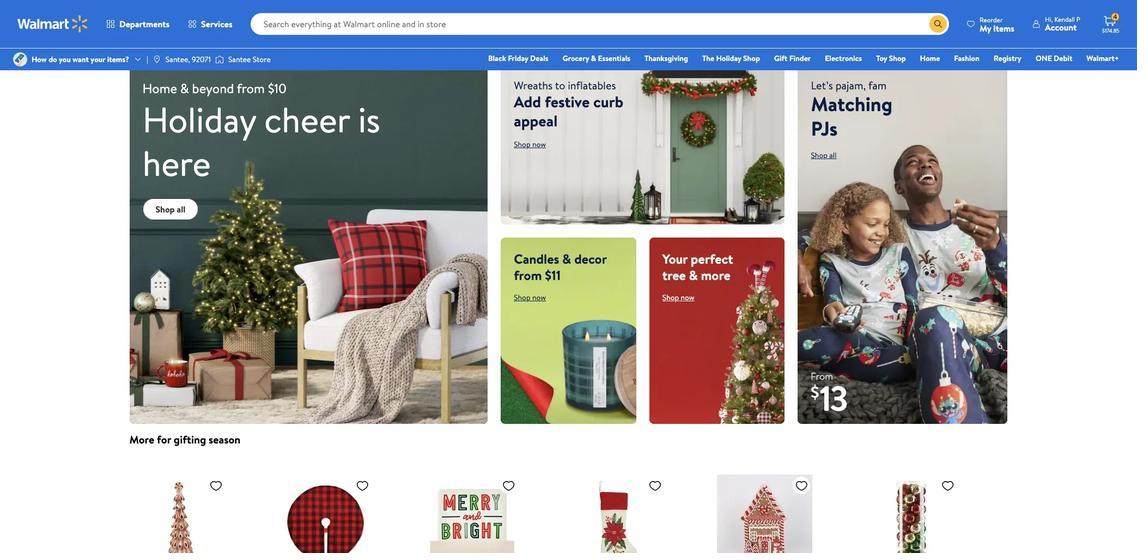 Task type: locate. For each thing, give the bounding box(es) containing it.
hi, kendall p account
[[1045, 15, 1081, 33]]

shop now link down tree at the right
[[663, 292, 695, 303]]

you
[[59, 54, 71, 65]]

the
[[702, 53, 715, 64]]

4 $174.85
[[1102, 12, 1120, 34]]

shop now for holiday cheer is here
[[514, 139, 546, 150]]

gift finder
[[774, 53, 811, 64]]

2 add button from the left
[[276, 12, 316, 29]]

thanksgiving link
[[640, 52, 693, 64]]

shop now link down appeal
[[514, 139, 546, 150]]

1 vertical spatial shop all
[[156, 203, 185, 215]]

registry
[[994, 53, 1022, 64]]

3 add button from the left
[[420, 12, 460, 29]]

all
[[830, 150, 837, 161], [177, 203, 185, 215]]

walmart+
[[1087, 53, 1119, 64]]

now down from
[[532, 292, 546, 303]]

0 horizontal spatial &
[[562, 250, 571, 268]]

santee
[[228, 54, 251, 65]]

toy
[[876, 53, 887, 64]]

gift
[[774, 53, 788, 64]]

add to favorites list, blush shatterproof christmas ornaments, 1.54 lb, 50 count, by holiday time image
[[942, 479, 955, 493]]

2 add to cart image from the left
[[424, 14, 437, 27]]

1 vertical spatial shop all link
[[143, 198, 199, 220]]

shop all down here
[[156, 203, 185, 215]]

one
[[1036, 53, 1052, 64]]

& right $11
[[562, 250, 571, 268]]

shop all link
[[811, 150, 837, 161], [143, 198, 199, 220]]

1 vertical spatial all
[[177, 203, 185, 215]]

1 horizontal spatial add to cart image
[[424, 14, 437, 27]]

deals
[[530, 53, 549, 64]]

add to cart image
[[136, 14, 149, 27]]

2d poinsettia and holly leaves stocking, 20", by holiday time image
[[571, 475, 666, 553]]

& right tree at the right
[[689, 266, 698, 285]]

your perfect tree & more
[[663, 250, 733, 285]]

shop now down appeal
[[514, 139, 546, 150]]

1 horizontal spatial holiday
[[716, 53, 742, 64]]

toy shop
[[876, 53, 906, 64]]

home link
[[915, 52, 945, 64]]

how do you want your items?
[[32, 54, 129, 65]]

shop now down from
[[514, 292, 546, 303]]

shop all link for holiday cheer is here
[[143, 198, 199, 220]]

black friday deals
[[488, 53, 549, 64]]

0 horizontal spatial add button
[[132, 12, 171, 29]]

0 vertical spatial shop all link
[[811, 150, 837, 161]]

add to cart image for second the add button from right
[[280, 14, 293, 27]]

decor
[[574, 250, 607, 268]]

shop now
[[514, 139, 546, 150], [514, 292, 546, 303], [663, 292, 695, 303]]

1 vertical spatial holiday
[[143, 95, 256, 144]]

shop now link
[[514, 139, 546, 150], [514, 292, 546, 303], [663, 292, 695, 303]]

add to cart image for first the add button from right
[[424, 14, 437, 27]]

shop down from
[[514, 292, 531, 303]]

season
[[209, 432, 241, 447]]

here
[[143, 139, 211, 188]]

walmart image
[[17, 15, 88, 33]]

shop all down pjs
[[811, 150, 837, 161]]

shop now link for add festive curb appeal
[[514, 292, 546, 303]]

&
[[591, 53, 596, 64], [562, 250, 571, 268], [689, 266, 698, 285]]

shop all for holiday cheer is here
[[156, 203, 185, 215]]

 image left how at the left of the page
[[13, 52, 27, 66]]

2 horizontal spatial &
[[689, 266, 698, 285]]

1 horizontal spatial  image
[[215, 54, 224, 65]]

0 horizontal spatial add to cart image
[[280, 14, 293, 27]]

& right grocery
[[591, 53, 596, 64]]

Search search field
[[250, 13, 949, 35]]

essentials
[[598, 53, 631, 64]]

shop all
[[811, 150, 837, 161], [156, 203, 185, 215]]

departments
[[119, 18, 170, 30]]

$11
[[545, 266, 561, 285]]

want
[[73, 54, 89, 65]]

9 in glazed clay snowman christmas village house christmas decoration, brown/red, by holiday time image
[[717, 475, 813, 553]]

 image for how do you want your items?
[[13, 52, 27, 66]]

now
[[532, 139, 546, 150], [532, 292, 546, 303], [681, 292, 695, 303]]

grocery
[[563, 53, 589, 64]]

 image
[[13, 52, 27, 66], [215, 54, 224, 65]]

candles & decor from $11
[[514, 250, 607, 285]]

0 vertical spatial all
[[830, 150, 837, 161]]

now down appeal
[[532, 139, 546, 150]]

add inside add festive curb appeal
[[514, 91, 541, 112]]

your
[[91, 54, 105, 65]]

shop for your perfect tree & more
[[663, 292, 679, 303]]

the holiday shop link
[[698, 52, 765, 64]]

the holiday shop
[[702, 53, 760, 64]]

2 horizontal spatial add button
[[420, 12, 460, 29]]

fashion
[[954, 53, 980, 64]]

1 horizontal spatial add button
[[276, 12, 316, 29]]

shop for candles & decor from $11
[[514, 292, 531, 303]]

add to favorites list, 9 in glazed clay snowman christmas village house christmas decoration, brown/red, by holiday time image
[[795, 479, 808, 493]]

& inside the candles & decor from $11
[[562, 250, 571, 268]]

holiday
[[716, 53, 742, 64], [143, 95, 256, 144]]

shop now link down from
[[514, 292, 546, 303]]

registry link
[[989, 52, 1027, 64]]

fashion link
[[949, 52, 985, 64]]

add button
[[132, 12, 171, 29], [276, 12, 316, 29], [420, 12, 460, 29]]

0 horizontal spatial  image
[[13, 52, 27, 66]]

1 horizontal spatial all
[[830, 150, 837, 161]]

matching pjs
[[811, 91, 893, 142]]

candles
[[514, 250, 559, 268]]

0 horizontal spatial shop all
[[156, 203, 185, 215]]

is
[[358, 95, 380, 144]]

curb
[[593, 91, 624, 112]]

merry and bright ceramic tabletop sign, multicolor, 3.5", by holiday time image
[[424, 475, 520, 553]]

0 horizontal spatial holiday
[[143, 95, 256, 144]]

shop for add festive curb appeal
[[514, 139, 531, 150]]

shop now for add festive curb appeal
[[514, 292, 546, 303]]

all down pjs
[[830, 150, 837, 161]]

add to cart image
[[280, 14, 293, 27], [424, 14, 437, 27]]

add
[[149, 15, 163, 26], [293, 15, 307, 26], [437, 15, 451, 26], [514, 91, 541, 112]]

shop all link down here
[[143, 198, 199, 220]]

all down here
[[177, 203, 185, 215]]

departments button
[[97, 11, 179, 37]]

shop now down tree at the right
[[663, 292, 695, 303]]

shop all link down pjs
[[811, 150, 837, 161]]

walmart+ link
[[1082, 52, 1124, 64]]

0 horizontal spatial shop all link
[[143, 198, 199, 220]]

shop down appeal
[[514, 139, 531, 150]]

0 vertical spatial holiday
[[716, 53, 742, 64]]

shop left gift
[[743, 53, 760, 64]]

add to favorites list, red and black mini tree skirt, buffalo plaid, 18", by holiday time image
[[356, 479, 369, 493]]

0 horizontal spatial all
[[177, 203, 185, 215]]

1 horizontal spatial &
[[591, 53, 596, 64]]

cheer
[[264, 95, 350, 144]]

shop down tree at the right
[[663, 292, 679, 303]]

shop for matching pjs
[[811, 150, 828, 161]]

shop down here
[[156, 203, 175, 215]]

thanksgiving
[[645, 53, 688, 64]]

friday
[[508, 53, 528, 64]]

grocery & essentials link
[[558, 52, 635, 64]]

1 add to cart image from the left
[[280, 14, 293, 27]]

 image right 92071
[[215, 54, 224, 65]]

1 horizontal spatial shop all link
[[811, 150, 837, 161]]

 image
[[153, 55, 161, 64]]

& for grocery
[[591, 53, 596, 64]]

0 vertical spatial shop all
[[811, 150, 837, 161]]

my
[[980, 22, 991, 34]]

shop all for matching pjs
[[811, 150, 837, 161]]

shop down pjs
[[811, 150, 828, 161]]

services button
[[179, 11, 242, 37]]

1 horizontal spatial shop all
[[811, 150, 837, 161]]



Task type: vqa. For each thing, say whether or not it's contained in the screenshot.
'Save with' corresponding to $ 7 47 $7.47/qt Dial Body Wash, Refresh & Renew Spring Water, 32 fl oz
no



Task type: describe. For each thing, give the bounding box(es) containing it.
reorder
[[980, 15, 1003, 24]]

more
[[701, 266, 731, 285]]

92071
[[192, 54, 211, 65]]

electronics
[[825, 53, 862, 64]]

store
[[253, 54, 271, 65]]

reorder my items
[[980, 15, 1015, 34]]

$174.85
[[1102, 27, 1120, 34]]

items
[[993, 22, 1015, 34]]

more for gifting season
[[129, 432, 241, 447]]

add for first the add button from right
[[437, 15, 451, 26]]

finder
[[789, 53, 811, 64]]

all for matching pjs
[[830, 150, 837, 161]]

now for holiday cheer is here
[[532, 139, 546, 150]]

all for holiday cheer is here
[[177, 203, 185, 215]]

pjs
[[811, 115, 838, 142]]

|
[[147, 54, 148, 65]]

add festive curb appeal
[[514, 91, 624, 131]]

blush shatterproof christmas ornaments, 1.54 lb, 50 count, by holiday time image
[[864, 475, 959, 553]]

toy shop link
[[871, 52, 911, 64]]

one debit link
[[1031, 52, 1078, 64]]

home
[[920, 53, 940, 64]]

from
[[514, 266, 542, 285]]

holiday cheer is here
[[143, 95, 380, 188]]

red and black mini tree skirt, buffalo plaid, 18", by holiday time image
[[278, 475, 373, 553]]

tree
[[663, 266, 686, 285]]

& for candles
[[562, 250, 571, 268]]

do
[[49, 54, 57, 65]]

account
[[1045, 21, 1077, 33]]

christmas red white candy cane tree decoration, by holiday time image
[[132, 475, 227, 553]]

electronics link
[[820, 52, 867, 64]]

search icon image
[[934, 20, 943, 28]]

add to favorites list, 2d poinsettia and holly leaves stocking, 20", by holiday time image
[[649, 479, 662, 493]]

black friday deals link
[[483, 52, 553, 64]]

gifting
[[174, 432, 206, 447]]

services
[[201, 18, 232, 30]]

hi,
[[1045, 15, 1053, 24]]

shop now link for holiday cheer is here
[[514, 139, 546, 150]]

matching
[[811, 91, 893, 118]]

gift finder link
[[769, 52, 816, 64]]

& inside your perfect tree & more
[[689, 266, 698, 285]]

add for second the add button from right
[[293, 15, 307, 26]]

add to favorites list, christmas red white candy cane tree decoration, by holiday time image
[[210, 479, 223, 493]]

perfect
[[691, 250, 733, 268]]

shop right toy
[[889, 53, 906, 64]]

now for add festive curb appeal
[[532, 292, 546, 303]]

add for 3rd the add button from right
[[149, 15, 163, 26]]

p
[[1077, 15, 1081, 24]]

now down tree at the right
[[681, 292, 695, 303]]

add to favorites list, merry and bright ceramic tabletop sign, multicolor, 3.5", by holiday time image
[[502, 479, 515, 493]]

 image for santee store
[[215, 54, 224, 65]]

festive
[[545, 91, 590, 112]]

shop for holiday cheer is here
[[156, 203, 175, 215]]

items?
[[107, 54, 129, 65]]

grocery & essentials
[[563, 53, 631, 64]]

black
[[488, 53, 506, 64]]

santee, 92071
[[166, 54, 211, 65]]

shop all link for matching pjs
[[811, 150, 837, 161]]

1 add button from the left
[[132, 12, 171, 29]]

Walmart Site-Wide search field
[[250, 13, 949, 35]]

more
[[129, 432, 154, 447]]

santee,
[[166, 54, 190, 65]]

kendall
[[1055, 15, 1075, 24]]

appeal
[[514, 110, 558, 131]]

your
[[663, 250, 688, 268]]

how
[[32, 54, 47, 65]]

santee store
[[228, 54, 271, 65]]

holiday inside holiday cheer is here
[[143, 95, 256, 144]]

for
[[157, 432, 171, 447]]

one debit
[[1036, 53, 1073, 64]]

4
[[1113, 12, 1117, 21]]

debit
[[1054, 53, 1073, 64]]



